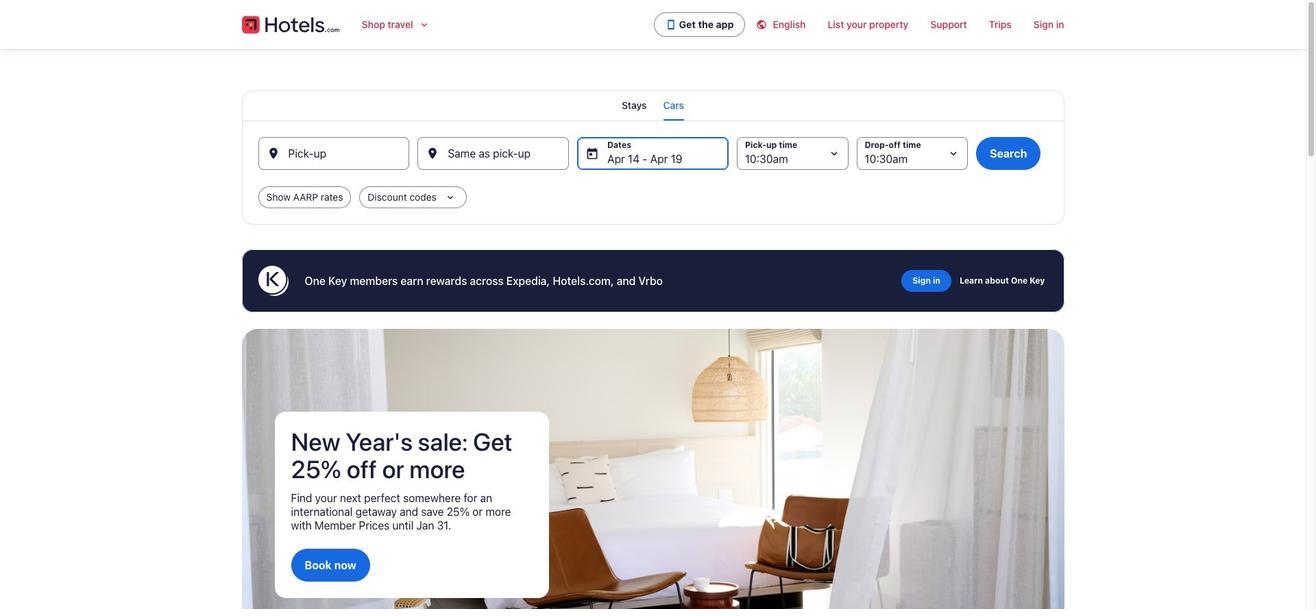 Task type: vqa. For each thing, say whether or not it's contained in the screenshot.
"your" within the New Year's sale: Get 25% off or more Find your next perfect somewhere for an international getaway and save 25% or more with Member Prices until Jan 31.
no



Task type: locate. For each thing, give the bounding box(es) containing it.
tab list
[[242, 91, 1064, 121]]

hotels logo image
[[242, 14, 340, 36]]

download the app button image
[[665, 19, 676, 30]]

main content
[[0, 49, 1306, 610]]



Task type: describe. For each thing, give the bounding box(es) containing it.
small image
[[757, 19, 773, 30]]

shop travel image
[[419, 19, 430, 30]]



